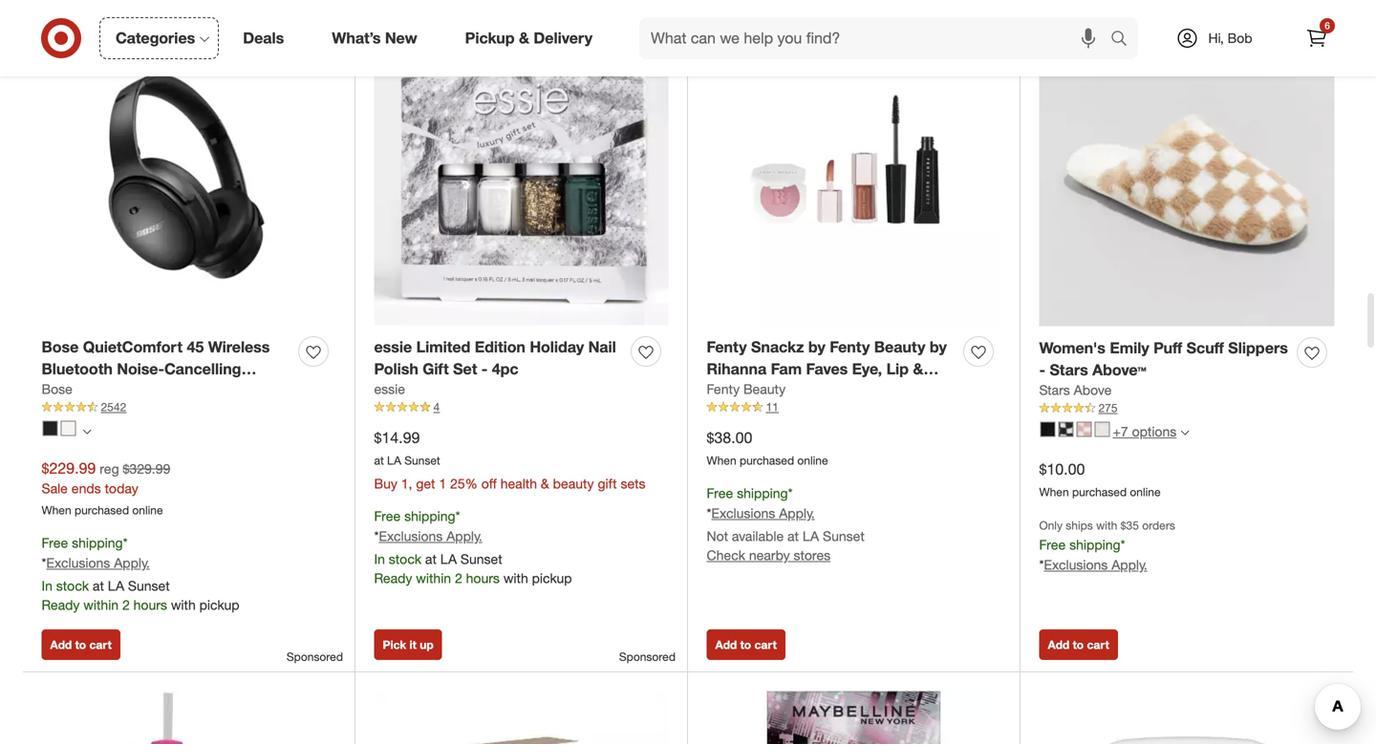 Task type: describe. For each thing, give the bounding box(es) containing it.
shipping down get
[[404, 508, 455, 525]]

4pc
[[492, 360, 519, 378]]

3.542oz/3pc
[[830, 381, 917, 400]]

sunset inside free shipping * * exclusions apply. not available at la sunset check nearby stores
[[823, 528, 865, 545]]

pickup for $14.99
[[532, 570, 572, 587]]

cart for bose quietcomfort 45 wireless bluetooth noise-cancelling headphones
[[89, 638, 112, 652]]

shipping down "$229.99 reg $329.99 sale ends today when purchased online"
[[72, 535, 123, 551]]

pickup
[[465, 29, 515, 47]]

emily
[[1110, 339, 1149, 357]]

hi, bob
[[1208, 30, 1252, 46]]

add to cart for fenty snackz by fenty beauty by rihanna fam faves eye, lip & highlighter set - 3.542oz/3pc - ulta beauty
[[715, 638, 777, 652]]

with for essie limited edition holiday nail polish gift set - 4pc
[[503, 570, 528, 587]]

nearby
[[749, 547, 790, 564]]

hours for $14.99
[[466, 570, 500, 587]]

hi,
[[1208, 30, 1224, 46]]

$329.99
[[123, 460, 170, 477]]

within for $14.99
[[416, 570, 451, 587]]

when for $38.00
[[707, 454, 736, 468]]

pickup & delivery
[[465, 29, 593, 47]]

free down sale
[[42, 535, 68, 551]]

when for $10.00
[[1039, 485, 1069, 500]]

the complete summer i turned pretty trilogy - by jenny han image
[[374, 691, 668, 744]]

fenty beauty link
[[707, 380, 786, 399]]

highlighter
[[707, 381, 787, 400]]

above™
[[1092, 361, 1146, 379]]

& for $14.99 at la sunset buy 1, get 1 25% off health & beauty gift sets
[[541, 475, 549, 492]]

1,
[[401, 475, 412, 492]]

1
[[439, 475, 446, 492]]

exclusions apply. link down ships
[[1044, 557, 1147, 573]]

shipping inside only ships with $35 orders free shipping * * exclusions apply.
[[1069, 537, 1121, 553]]

What can we help you find? suggestions appear below search field
[[639, 17, 1115, 59]]

la inside '$14.99 at la sunset buy 1, get 1 25% off health & beauty gift sets'
[[387, 454, 401, 468]]

+7 options
[[1113, 423, 1177, 440]]

to for women's emily puff scuff slippers - stars above™
[[1073, 638, 1084, 652]]

sponsored for bose quietcomfort 45 wireless bluetooth noise-cancelling headphones
[[287, 650, 343, 664]]

2 for $229.99
[[122, 597, 130, 613]]

* down only
[[1039, 557, 1044, 573]]

rihanna
[[707, 360, 767, 378]]

$38.00 when purchased online
[[707, 428, 828, 468]]

black image for bose quietcomfort 45 wireless bluetooth noise-cancelling headphones
[[43, 421, 58, 436]]

all colors element
[[83, 425, 91, 437]]

apply. down today
[[114, 555, 150, 571]]

free inside only ships with $35 orders free shipping * * exclusions apply.
[[1039, 537, 1066, 553]]

bob
[[1228, 30, 1252, 46]]

bose link
[[42, 380, 72, 399]]

wireless
[[208, 338, 270, 356]]

fenty for fenty snackz by fenty beauty by rihanna fam faves eye, lip & highlighter set - 3.542oz/3pc - ulta beauty
[[707, 338, 747, 356]]

black image for women's emily puff scuff slippers - stars above™
[[1040, 422, 1056, 437]]

+7 options button
[[1032, 417, 1198, 447]]

polish
[[374, 360, 418, 378]]

white image
[[61, 421, 76, 436]]

all colors + 7 more colors element
[[1180, 426, 1189, 438]]

holiday
[[530, 338, 584, 356]]

ships
[[1066, 518, 1093, 533]]

fenty snackz by fenty beauty by rihanna fam faves eye, lip & highlighter set - 3.542oz/3pc - ulta beauty
[[707, 338, 947, 422]]

faves
[[806, 360, 848, 378]]

free shipping * * exclusions apply. in stock at  la sunset ready within 2 hours with pickup for $229.99
[[42, 535, 239, 613]]

options
[[1132, 423, 1177, 440]]

1 vertical spatial stars
[[1039, 382, 1070, 399]]

with for bose quietcomfort 45 wireless bluetooth noise-cancelling headphones
[[171, 597, 196, 613]]

* down today
[[123, 535, 128, 551]]

$38.00
[[707, 428, 752, 447]]

275
[[1099, 401, 1118, 415]]

hours for $229.99
[[133, 597, 167, 613]]

4
[[433, 400, 440, 414]]

add for bose quietcomfort 45 wireless bluetooth noise-cancelling headphones
[[50, 638, 72, 652]]

exclusions down ends
[[46, 555, 110, 571]]

stars inside women's emily puff scuff slippers - stars above™
[[1050, 361, 1088, 379]]

add to cart for women's emily puff scuff slippers - stars above™
[[1048, 638, 1109, 652]]

categories
[[116, 29, 195, 47]]

+7
[[1113, 423, 1128, 440]]

at inside free shipping * * exclusions apply. not available at la sunset check nearby stores
[[787, 528, 799, 545]]

new
[[385, 29, 417, 47]]

check nearby stores button
[[707, 546, 831, 565]]

exclusions inside only ships with $35 orders free shipping * * exclusions apply.
[[1044, 557, 1108, 573]]

purchased inside "$229.99 reg $329.99 sale ends today when purchased online"
[[75, 503, 129, 518]]

off
[[481, 475, 497, 492]]

puff
[[1154, 339, 1182, 357]]

get
[[416, 475, 435, 492]]

essie limited edition holiday nail polish gift set - 4pc link
[[374, 336, 624, 380]]

health
[[500, 475, 537, 492]]

2542 link
[[42, 399, 336, 416]]

pick it up
[[383, 638, 434, 652]]

lip
[[886, 360, 909, 378]]

2 by from the left
[[930, 338, 947, 356]]

11
[[766, 400, 779, 414]]

free shipping * * exclusions apply. not available at la sunset check nearby stores
[[707, 485, 865, 564]]

$10.00
[[1039, 460, 1085, 479]]

cream image
[[1095, 422, 1110, 437]]

with inside only ships with $35 orders free shipping * * exclusions apply.
[[1096, 518, 1117, 533]]

- inside women's emily puff scuff slippers - stars above™
[[1039, 361, 1045, 379]]

ready for $14.99
[[374, 570, 412, 587]]

orders
[[1142, 518, 1175, 533]]

$229.99 reg $329.99 sale ends today when purchased online
[[42, 459, 170, 518]]

exclusions inside free shipping * * exclusions apply. not available at la sunset check nearby stores
[[711, 505, 775, 522]]

2542
[[101, 400, 126, 414]]

sunset inside '$14.99 at la sunset buy 1, get 1 25% off health & beauty gift sets'
[[404, 454, 440, 468]]

today
[[105, 480, 138, 497]]

add for fenty snackz by fenty beauty by rihanna fam faves eye, lip & highlighter set - 3.542oz/3pc - ulta beauty
[[715, 638, 737, 652]]

black check image
[[1058, 422, 1074, 437]]

1 by from the left
[[808, 338, 825, 356]]

275 link
[[1039, 400, 1335, 417]]

beauty
[[553, 475, 594, 492]]

* down 25%
[[455, 508, 460, 525]]

essie for essie
[[374, 381, 405, 398]]

$14.99
[[374, 428, 420, 447]]

in for $229.99
[[42, 578, 52, 594]]

set inside fenty snackz by fenty beauty by rihanna fam faves eye, lip & highlighter set - 3.542oz/3pc - ulta beauty
[[791, 381, 815, 400]]

blush checker image
[[1077, 422, 1092, 437]]

ulta
[[707, 403, 736, 422]]

0 vertical spatial beauty
[[874, 338, 925, 356]]

$229.99
[[42, 459, 96, 478]]

deals link
[[227, 17, 308, 59]]

ends
[[71, 480, 101, 497]]

cart for fenty snackz by fenty beauty by rihanna fam faves eye, lip & highlighter set - 3.542oz/3pc - ulta beauty
[[754, 638, 777, 652]]

online for $10.00
[[1130, 485, 1161, 500]]

sets
[[621, 475, 646, 492]]

free down "buy"
[[374, 508, 401, 525]]

6 link
[[1296, 17, 1338, 59]]

fenty snackz by fenty beauty by rihanna fam faves eye, lip & highlighter set - 3.542oz/3pc - ulta beauty link
[[707, 336, 956, 422]]

headphones
[[42, 381, 133, 400]]

stores
[[794, 547, 831, 564]]

it
[[410, 638, 417, 652]]



Task type: locate. For each thing, give the bounding box(es) containing it.
1 vertical spatial essie
[[374, 381, 405, 398]]

what's new
[[332, 29, 417, 47]]

1 vertical spatial bose
[[42, 381, 72, 398]]

free shipping * * exclusions apply. in stock at  la sunset ready within 2 hours with pickup down today
[[42, 535, 239, 613]]

exclusions apply. link down "$229.99 reg $329.99 sale ends today when purchased online"
[[46, 555, 150, 571]]

0 vertical spatial hours
[[466, 570, 500, 587]]

pickup for $229.99
[[199, 597, 239, 613]]

pick it up button
[[374, 630, 442, 660]]

add
[[50, 638, 72, 652], [715, 638, 737, 652], [1048, 638, 1070, 652]]

apply. up stores
[[779, 505, 815, 522]]

noise-
[[117, 360, 164, 378]]

shipping down ships
[[1069, 537, 1121, 553]]

& inside '$14.99 at la sunset buy 1, get 1 25% off health & beauty gift sets'
[[541, 475, 549, 492]]

within
[[416, 570, 451, 587], [83, 597, 119, 613]]

0 vertical spatial purchased
[[740, 454, 794, 468]]

& right pickup
[[519, 29, 529, 47]]

online down 11 link
[[797, 454, 828, 468]]

purchased down ends
[[75, 503, 129, 518]]

women's emily puff scuff slippers - stars above™
[[1039, 339, 1288, 379]]

essie inside essie limited edition holiday nail polish gift set - 4pc
[[374, 338, 412, 356]]

0 horizontal spatial ready
[[42, 597, 80, 613]]

0 horizontal spatial set
[[453, 360, 477, 378]]

fenty snackz by fenty beauty by rihanna fam faves eye, lip & highlighter set - 3.542oz/3pc - ulta beauty image
[[707, 31, 1001, 325], [707, 31, 1001, 325]]

1 horizontal spatial with
[[503, 570, 528, 587]]

bose quietcomfort 45 wireless bluetooth noise-cancelling headphones
[[42, 338, 270, 400]]

- right 3.542oz/3pc
[[922, 381, 928, 400]]

scuff
[[1187, 339, 1224, 357]]

stock
[[389, 551, 421, 568], [56, 578, 89, 594]]

0 horizontal spatial to
[[75, 638, 86, 652]]

2 horizontal spatial add to cart button
[[1039, 630, 1118, 660]]

0 vertical spatial in
[[374, 551, 385, 568]]

0 horizontal spatial add to cart button
[[42, 630, 120, 660]]

set right gift
[[453, 360, 477, 378]]

essie limited edition holiday nail polish gift set - 4pc
[[374, 338, 616, 378]]

& right health
[[541, 475, 549, 492]]

1 horizontal spatial online
[[797, 454, 828, 468]]

search
[[1102, 31, 1148, 49]]

* down $38.00 when purchased online
[[788, 485, 793, 502]]

* down $35
[[1121, 537, 1125, 553]]

45
[[187, 338, 204, 356]]

* up not
[[707, 505, 711, 522]]

2 vertical spatial online
[[132, 503, 163, 518]]

2 vertical spatial purchased
[[75, 503, 129, 518]]

0 horizontal spatial purchased
[[75, 503, 129, 518]]

snackz
[[751, 338, 804, 356]]

3 add to cart from the left
[[1048, 638, 1109, 652]]

set down fam
[[791, 381, 815, 400]]

stars above link
[[1039, 381, 1112, 400]]

2 horizontal spatial cart
[[1087, 638, 1109, 652]]

edition
[[475, 338, 525, 356]]

to
[[75, 638, 86, 652], [740, 638, 751, 652], [1073, 638, 1084, 652]]

1 vertical spatial beauty
[[743, 381, 786, 398]]

when inside $10.00 when purchased online
[[1039, 485, 1069, 500]]

& for fenty snackz by fenty beauty by rihanna fam faves eye, lip & highlighter set - 3.542oz/3pc - ulta beauty
[[913, 360, 923, 378]]

essie down "polish"
[[374, 381, 405, 398]]

3 add to cart button from the left
[[1039, 630, 1118, 660]]

online inside $38.00 when purchased online
[[797, 454, 828, 468]]

essie
[[374, 338, 412, 356], [374, 381, 405, 398]]

1 vertical spatial hours
[[133, 597, 167, 613]]

$14.99 at la sunset buy 1, get 1 25% off health & beauty gift sets
[[374, 428, 646, 492]]

stanley 40 oz stainless steel h2.0 flowstate quencher tumbler image
[[42, 691, 336, 744], [42, 691, 336, 744]]

only
[[1039, 518, 1063, 533]]

beauty up lip
[[874, 338, 925, 356]]

essie limited edition holiday nail polish gift set - 4pc image
[[374, 31, 668, 325], [374, 31, 668, 325]]

1 horizontal spatial free shipping * * exclusions apply. in stock at  la sunset ready within 2 hours with pickup
[[374, 508, 572, 587]]

exclusions apply. link
[[711, 505, 815, 522], [379, 528, 482, 545], [46, 555, 150, 571], [1044, 557, 1147, 573]]

when
[[707, 454, 736, 468], [1039, 485, 1069, 500], [42, 503, 71, 518]]

2 horizontal spatial to
[[1073, 638, 1084, 652]]

0 horizontal spatial black image
[[43, 421, 58, 436]]

maybelline holiday gift set lash sensational sky high mascara & tinted primer - 2pc image
[[707, 691, 1001, 744], [707, 691, 1001, 744]]

1 horizontal spatial pickup
[[532, 570, 572, 587]]

fenty up "ulta"
[[707, 381, 740, 398]]

when down $38.00
[[707, 454, 736, 468]]

1 horizontal spatial &
[[541, 475, 549, 492]]

exclusions apply. link up available
[[711, 505, 815, 522]]

2 add to cart from the left
[[715, 638, 777, 652]]

bose quietcomfort 45 wireless bluetooth noise-cancelling headphones image
[[42, 31, 336, 325], [42, 31, 336, 325]]

0 vertical spatial pickup
[[532, 570, 572, 587]]

bose for bose
[[42, 381, 72, 398]]

2 horizontal spatial when
[[1039, 485, 1069, 500]]

1 horizontal spatial hours
[[466, 570, 500, 587]]

all colors image
[[83, 428, 91, 436]]

exclusions apply. link down get
[[379, 528, 482, 545]]

sale
[[42, 480, 68, 497]]

fenty for fenty beauty
[[707, 381, 740, 398]]

1 horizontal spatial set
[[791, 381, 815, 400]]

add for women's emily puff scuff slippers - stars above™
[[1048, 638, 1070, 652]]

sponsored for essie limited edition holiday nail polish gift set - 4pc
[[619, 650, 676, 664]]

0 horizontal spatial pickup
[[199, 597, 239, 613]]

beauty up 11 on the right bottom of page
[[743, 381, 786, 398]]

pick
[[383, 638, 406, 652]]

bose for bose quietcomfort 45 wireless bluetooth noise-cancelling headphones
[[42, 338, 79, 356]]

2
[[455, 570, 462, 587], [122, 597, 130, 613]]

* down sale
[[42, 555, 46, 571]]

1 vertical spatial with
[[503, 570, 528, 587]]

1 horizontal spatial within
[[416, 570, 451, 587]]

1 vertical spatial &
[[913, 360, 923, 378]]

1 vertical spatial pickup
[[199, 597, 239, 613]]

1 to from the left
[[75, 638, 86, 652]]

0 horizontal spatial with
[[171, 597, 196, 613]]

1 essie from the top
[[374, 338, 412, 356]]

gift
[[423, 360, 449, 378]]

2 vertical spatial beauty
[[741, 403, 792, 422]]

purchased up ships
[[1072, 485, 1127, 500]]

apply. down 25%
[[446, 528, 482, 545]]

11 link
[[707, 399, 1001, 416]]

bose down 'bluetooth'
[[42, 381, 72, 398]]

2 sponsored from the left
[[619, 650, 676, 664]]

1 vertical spatial stock
[[56, 578, 89, 594]]

purchased for $38.00
[[740, 454, 794, 468]]

exclusions down 1,
[[379, 528, 443, 545]]

1 horizontal spatial 2
[[455, 570, 462, 587]]

limited
[[416, 338, 470, 356]]

eye,
[[852, 360, 882, 378]]

purchased inside $38.00 when purchased online
[[740, 454, 794, 468]]

1 horizontal spatial ready
[[374, 570, 412, 587]]

at
[[374, 454, 384, 468], [787, 528, 799, 545], [425, 551, 437, 568], [93, 578, 104, 594]]

2 cart from the left
[[754, 638, 777, 652]]

black image left 'black check' icon
[[1040, 422, 1056, 437]]

by
[[808, 338, 825, 356], [930, 338, 947, 356]]

0 vertical spatial &
[[519, 29, 529, 47]]

0 vertical spatial ready
[[374, 570, 412, 587]]

4 link
[[374, 399, 668, 416]]

0 horizontal spatial free shipping * * exclusions apply. in stock at  la sunset ready within 2 hours with pickup
[[42, 535, 239, 613]]

exclusions down ships
[[1044, 557, 1108, 573]]

online for $38.00
[[797, 454, 828, 468]]

1 vertical spatial within
[[83, 597, 119, 613]]

2 vertical spatial when
[[42, 503, 71, 518]]

la
[[387, 454, 401, 468], [803, 528, 819, 545], [440, 551, 457, 568], [108, 578, 124, 594]]

beauty down highlighter
[[741, 403, 792, 422]]

fenty up "rihanna"
[[707, 338, 747, 356]]

when down $10.00
[[1039, 485, 1069, 500]]

add to cart button for fenty snackz by fenty beauty by rihanna fam faves eye, lip & highlighter set - 3.542oz/3pc - ulta beauty
[[707, 630, 785, 660]]

purchased down $38.00
[[740, 454, 794, 468]]

&
[[519, 29, 529, 47], [913, 360, 923, 378], [541, 475, 549, 492]]

0 vertical spatial with
[[1096, 518, 1117, 533]]

la inside free shipping * * exclusions apply. not available at la sunset check nearby stores
[[803, 528, 819, 545]]

bose up 'bluetooth'
[[42, 338, 79, 356]]

buy
[[374, 475, 397, 492]]

& right lip
[[913, 360, 923, 378]]

0 vertical spatial online
[[797, 454, 828, 468]]

1 horizontal spatial when
[[707, 454, 736, 468]]

all colors + 7 more colors image
[[1180, 429, 1189, 437]]

1 add to cart from the left
[[50, 638, 112, 652]]

0 horizontal spatial in
[[42, 578, 52, 594]]

quietcomfort
[[83, 338, 183, 356]]

0 horizontal spatial &
[[519, 29, 529, 47]]

0 vertical spatial set
[[453, 360, 477, 378]]

bose
[[42, 338, 79, 356], [42, 381, 72, 398]]

2 bose from the top
[[42, 381, 72, 398]]

1 cart from the left
[[89, 638, 112, 652]]

sponsored
[[287, 650, 343, 664], [619, 650, 676, 664]]

1 horizontal spatial cart
[[754, 638, 777, 652]]

- left the 4pc
[[481, 360, 488, 378]]

free
[[707, 485, 733, 502], [374, 508, 401, 525], [42, 535, 68, 551], [1039, 537, 1066, 553]]

0 horizontal spatial hours
[[133, 597, 167, 613]]

2 vertical spatial &
[[541, 475, 549, 492]]

deals
[[243, 29, 284, 47]]

2 horizontal spatial online
[[1130, 485, 1161, 500]]

1 horizontal spatial add to cart
[[715, 638, 777, 652]]

bluetooth
[[42, 360, 113, 378]]

cart
[[89, 638, 112, 652], [754, 638, 777, 652], [1087, 638, 1109, 652]]

1 horizontal spatial in
[[374, 551, 385, 568]]

slippers
[[1228, 339, 1288, 357]]

search button
[[1102, 17, 1148, 63]]

free shipping * * exclusions apply. in stock at  la sunset ready within 2 hours with pickup for $14.99
[[374, 508, 572, 587]]

* down "buy"
[[374, 528, 379, 545]]

0 horizontal spatial add to cart
[[50, 638, 112, 652]]

3 cart from the left
[[1087, 638, 1109, 652]]

2 horizontal spatial add to cart
[[1048, 638, 1109, 652]]

1 horizontal spatial purchased
[[740, 454, 794, 468]]

at inside '$14.99 at la sunset buy 1, get 1 25% off health & beauty gift sets'
[[374, 454, 384, 468]]

1 sponsored from the left
[[287, 650, 343, 664]]

reg
[[100, 460, 119, 477]]

1 horizontal spatial to
[[740, 638, 751, 652]]

women's emily puff scuff slippers - stars above™ link
[[1039, 337, 1290, 381]]

1 horizontal spatial sponsored
[[619, 650, 676, 664]]

2 horizontal spatial add
[[1048, 638, 1070, 652]]

purchased
[[740, 454, 794, 468], [1072, 485, 1127, 500], [75, 503, 129, 518]]

2 horizontal spatial with
[[1096, 518, 1117, 533]]

purchased inside $10.00 when purchased online
[[1072, 485, 1127, 500]]

1 vertical spatial 2
[[122, 597, 130, 613]]

2 add from the left
[[715, 638, 737, 652]]

2 essie from the top
[[374, 381, 405, 398]]

only ships with $35 orders free shipping * * exclusions apply.
[[1039, 518, 1175, 573]]

0 horizontal spatial cart
[[89, 638, 112, 652]]

1 bose from the top
[[42, 338, 79, 356]]

& inside fenty snackz by fenty beauty by rihanna fam faves eye, lip & highlighter set - 3.542oz/3pc - ulta beauty
[[913, 360, 923, 378]]

what's
[[332, 29, 381, 47]]

0 horizontal spatial sponsored
[[287, 650, 343, 664]]

2 vertical spatial with
[[171, 597, 196, 613]]

fenty
[[707, 338, 747, 356], [830, 338, 870, 356], [707, 381, 740, 398]]

25%
[[450, 475, 478, 492]]

1 add from the left
[[50, 638, 72, 652]]

1 horizontal spatial stock
[[389, 551, 421, 568]]

- down faves
[[819, 381, 826, 400]]

online down today
[[132, 503, 163, 518]]

1 vertical spatial purchased
[[1072, 485, 1127, 500]]

0 vertical spatial 2
[[455, 570, 462, 587]]

ready for $229.99
[[42, 597, 80, 613]]

within for $229.99
[[83, 597, 119, 613]]

0 vertical spatial bose
[[42, 338, 79, 356]]

gift
[[598, 475, 617, 492]]

cart for women's emily puff scuff slippers - stars above™
[[1087, 638, 1109, 652]]

2 horizontal spatial &
[[913, 360, 923, 378]]

0 horizontal spatial by
[[808, 338, 825, 356]]

in
[[374, 551, 385, 568], [42, 578, 52, 594]]

1 horizontal spatial by
[[930, 338, 947, 356]]

nail
[[588, 338, 616, 356]]

women's
[[1039, 339, 1106, 357]]

what's new link
[[316, 17, 441, 59]]

shipping up available
[[737, 485, 788, 502]]

free shipping * * exclusions apply. in stock at  la sunset ready within 2 hours with pickup down 25%
[[374, 508, 572, 587]]

0 horizontal spatial 2
[[122, 597, 130, 613]]

1 vertical spatial set
[[791, 381, 815, 400]]

$35
[[1121, 518, 1139, 533]]

to for fenty snackz by fenty beauty by rihanna fam faves eye, lip & highlighter set - 3.542oz/3pc - ulta beauty
[[740, 638, 751, 652]]

online inside $10.00 when purchased online
[[1130, 485, 1161, 500]]

categories link
[[99, 17, 219, 59]]

with
[[1096, 518, 1117, 533], [503, 570, 528, 587], [171, 597, 196, 613]]

online
[[797, 454, 828, 468], [1130, 485, 1161, 500], [132, 503, 163, 518]]

- inside essie limited edition holiday nail polish gift set - 4pc
[[481, 360, 488, 378]]

0 horizontal spatial add
[[50, 638, 72, 652]]

2 to from the left
[[740, 638, 751, 652]]

shipping
[[737, 485, 788, 502], [404, 508, 455, 525], [72, 535, 123, 551], [1069, 537, 1121, 553]]

- down women's
[[1039, 361, 1045, 379]]

0 horizontal spatial when
[[42, 503, 71, 518]]

stock for $14.99
[[389, 551, 421, 568]]

1 add to cart button from the left
[[42, 630, 120, 660]]

stars above
[[1039, 382, 1112, 399]]

not
[[707, 528, 728, 545]]

apply. inside free shipping * * exclusions apply. not available at la sunset check nearby stores
[[779, 505, 815, 522]]

0 horizontal spatial stock
[[56, 578, 89, 594]]

tile mate (2022) image
[[1039, 691, 1335, 744], [1039, 691, 1335, 744]]

free down only
[[1039, 537, 1066, 553]]

1 horizontal spatial add to cart button
[[707, 630, 785, 660]]

essie up "polish"
[[374, 338, 412, 356]]

1 horizontal spatial black image
[[1040, 422, 1056, 437]]

when inside "$229.99 reg $329.99 sale ends today when purchased online"
[[42, 503, 71, 518]]

add to cart
[[50, 638, 112, 652], [715, 638, 777, 652], [1048, 638, 1109, 652]]

free up not
[[707, 485, 733, 502]]

0 vertical spatial stars
[[1050, 361, 1088, 379]]

0 horizontal spatial online
[[132, 503, 163, 518]]

set inside essie limited edition holiday nail polish gift set - 4pc
[[453, 360, 477, 378]]

3 to from the left
[[1073, 638, 1084, 652]]

add to cart button for women's emily puff scuff slippers - stars above™
[[1039, 630, 1118, 660]]

add to cart for bose quietcomfort 45 wireless bluetooth noise-cancelling headphones
[[50, 638, 112, 652]]

free inside free shipping * * exclusions apply. not available at la sunset check nearby stores
[[707, 485, 733, 502]]

1 vertical spatial in
[[42, 578, 52, 594]]

fenty up eye,
[[830, 338, 870, 356]]

women's emily puff scuff slippers - stars above™ image
[[1039, 31, 1335, 326], [1039, 31, 1335, 326]]

in for $14.99
[[374, 551, 385, 568]]

1 horizontal spatial add
[[715, 638, 737, 652]]

fam
[[771, 360, 802, 378]]

essie link
[[374, 380, 405, 399]]

black image
[[43, 421, 58, 436], [1040, 422, 1056, 437]]

stars left 'above'
[[1039, 382, 1070, 399]]

apply. inside only ships with $35 orders free shipping * * exclusions apply.
[[1112, 557, 1147, 573]]

add to cart button
[[42, 630, 120, 660], [707, 630, 785, 660], [1039, 630, 1118, 660]]

stock for $229.99
[[56, 578, 89, 594]]

when down sale
[[42, 503, 71, 518]]

delivery
[[534, 29, 593, 47]]

purchased for $10.00
[[1072, 485, 1127, 500]]

fenty inside fenty beauty link
[[707, 381, 740, 398]]

to for bose quietcomfort 45 wireless bluetooth noise-cancelling headphones
[[75, 638, 86, 652]]

bose inside bose quietcomfort 45 wireless bluetooth noise-cancelling headphones
[[42, 338, 79, 356]]

stars up stars above
[[1050, 361, 1088, 379]]

0 vertical spatial when
[[707, 454, 736, 468]]

3 add from the left
[[1048, 638, 1070, 652]]

fenty beauty
[[707, 381, 786, 398]]

black image inside the +7 options dropdown button
[[1040, 422, 1056, 437]]

black image left white image on the bottom left of the page
[[43, 421, 58, 436]]

exclusions up available
[[711, 505, 775, 522]]

$10.00 when purchased online
[[1039, 460, 1161, 500]]

online inside "$229.99 reg $329.99 sale ends today when purchased online"
[[132, 503, 163, 518]]

2 for $14.99
[[455, 570, 462, 587]]

0 horizontal spatial within
[[83, 597, 119, 613]]

online up orders
[[1130, 485, 1161, 500]]

shipping inside free shipping * * exclusions apply. not available at la sunset check nearby stores
[[737, 485, 788, 502]]

2 horizontal spatial purchased
[[1072, 485, 1127, 500]]

pickup & delivery link
[[449, 17, 616, 59]]

essie for essie limited edition holiday nail polish gift set - 4pc
[[374, 338, 412, 356]]

2 add to cart button from the left
[[707, 630, 785, 660]]

add to cart button for bose quietcomfort 45 wireless bluetooth noise-cancelling headphones
[[42, 630, 120, 660]]

available
[[732, 528, 784, 545]]

0 vertical spatial within
[[416, 570, 451, 587]]

0 vertical spatial stock
[[389, 551, 421, 568]]

0 vertical spatial essie
[[374, 338, 412, 356]]

when inside $38.00 when purchased online
[[707, 454, 736, 468]]

apply. down $35
[[1112, 557, 1147, 573]]

1 vertical spatial ready
[[42, 597, 80, 613]]

1 vertical spatial online
[[1130, 485, 1161, 500]]

1 vertical spatial when
[[1039, 485, 1069, 500]]



Task type: vqa. For each thing, say whether or not it's contained in the screenshot.
'White' icon
yes



